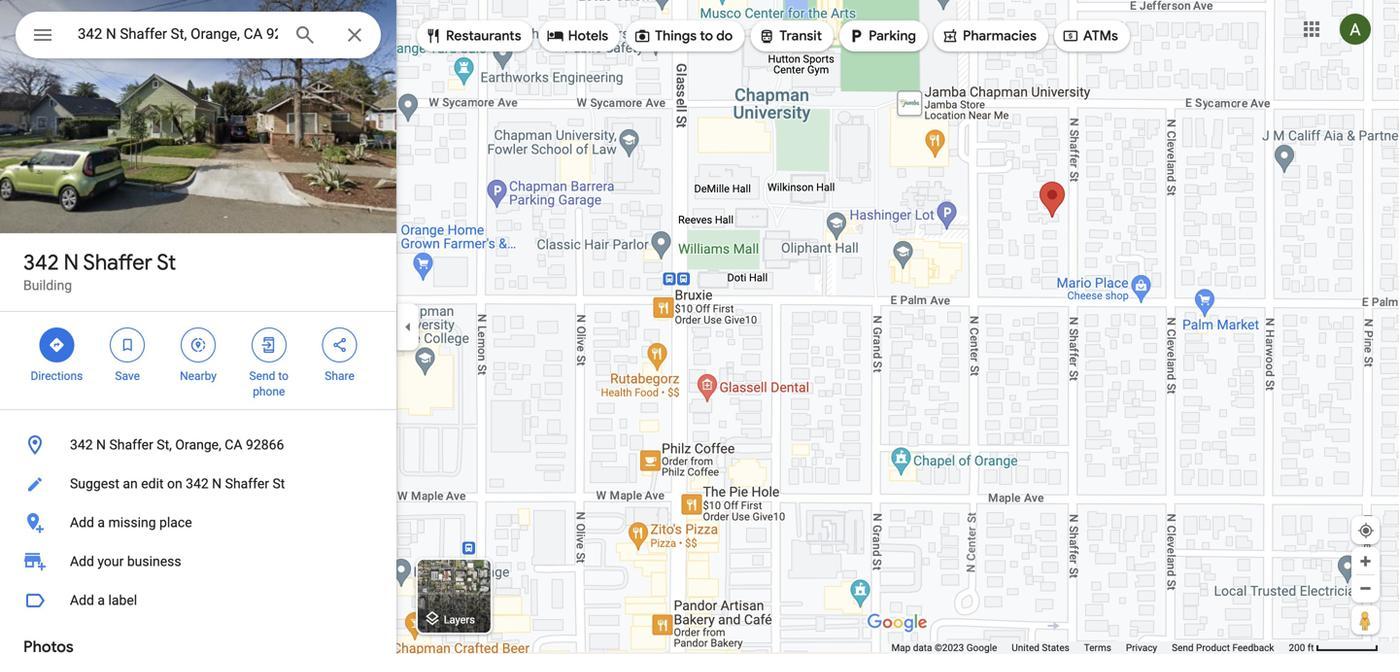 Task type: vqa. For each thing, say whether or not it's contained in the screenshot.


Task type: describe. For each thing, give the bounding box(es) containing it.
product
[[1196, 642, 1230, 654]]

zoom out image
[[1359, 581, 1373, 596]]

342 for st,
[[70, 437, 93, 453]]

send for send product feedback
[[1172, 642, 1194, 654]]

342 n shaffer st building
[[23, 249, 176, 293]]

send product feedback
[[1172, 642, 1275, 654]]


[[848, 25, 865, 47]]


[[331, 334, 348, 356]]

92866
[[246, 437, 284, 453]]


[[260, 334, 278, 356]]

 search field
[[16, 12, 381, 62]]

on
[[167, 476, 182, 492]]

collapse side panel image
[[397, 316, 419, 338]]

zoom in image
[[1359, 554, 1373, 569]]

united
[[1012, 642, 1040, 654]]

orange,
[[175, 437, 221, 453]]

shaffer for st,
[[109, 437, 153, 453]]

terms
[[1084, 642, 1112, 654]]

your
[[98, 553, 124, 569]]

 atms
[[1062, 25, 1118, 47]]

shaffer inside suggest an edit on 342 n shaffer st button
[[225, 476, 269, 492]]


[[1062, 25, 1080, 47]]

a for missing
[[98, 515, 105, 531]]


[[425, 25, 442, 47]]

parking
[[869, 27, 916, 45]]


[[758, 25, 776, 47]]

footer inside the google maps element
[[892, 641, 1289, 654]]

layers
[[444, 614, 475, 626]]

n for st,
[[96, 437, 106, 453]]

united states button
[[1012, 641, 1070, 654]]

 restaurants
[[425, 25, 522, 47]]


[[634, 25, 651, 47]]

200 ft
[[1289, 642, 1314, 654]]

missing
[[108, 515, 156, 531]]

phone
[[253, 385, 285, 398]]

label
[[108, 592, 137, 608]]

business
[[127, 553, 181, 569]]

add your business link
[[0, 542, 397, 581]]

google account: angela cha  
(angela.cha@adept.ai) image
[[1340, 14, 1371, 45]]

 parking
[[848, 25, 916, 47]]

map
[[892, 642, 911, 654]]

add a missing place button
[[0, 503, 397, 542]]

send product feedback button
[[1172, 641, 1275, 654]]


[[119, 334, 136, 356]]

 button
[[16, 12, 70, 62]]

a for label
[[98, 592, 105, 608]]

send for send to phone
[[249, 369, 275, 383]]

n for st
[[64, 249, 79, 276]]

privacy button
[[1126, 641, 1158, 654]]

342 n shaffer st, orange, ca 92866 button
[[0, 426, 397, 465]]

feedback
[[1233, 642, 1275, 654]]

suggest an edit on 342 n shaffer st button
[[0, 465, 397, 503]]

hotels
[[568, 27, 609, 45]]

google maps element
[[0, 0, 1399, 654]]

building
[[23, 277, 72, 293]]

add for add your business
[[70, 553, 94, 569]]



Task type: locate. For each thing, give the bounding box(es) containing it.
0 vertical spatial n
[[64, 249, 79, 276]]

342 inside 342 n shaffer st building
[[23, 249, 59, 276]]

342 N Shaffer St, Orange, CA 92866 field
[[16, 12, 381, 58]]

actions for 342 n shaffer st region
[[0, 312, 397, 409]]

restaurants
[[446, 27, 522, 45]]

send to phone
[[249, 369, 289, 398]]

to up phone
[[278, 369, 289, 383]]

do
[[716, 27, 733, 45]]

0 horizontal spatial send
[[249, 369, 275, 383]]

st,
[[157, 437, 172, 453]]

footer containing map data ©2023 google
[[892, 641, 1289, 654]]

a
[[98, 515, 105, 531], [98, 592, 105, 608]]

2 vertical spatial add
[[70, 592, 94, 608]]

 hotels
[[547, 25, 609, 47]]

 things to do
[[634, 25, 733, 47]]

st inside button
[[273, 476, 285, 492]]

2 horizontal spatial n
[[212, 476, 222, 492]]

add a label
[[70, 592, 137, 608]]

0 vertical spatial shaffer
[[83, 249, 152, 276]]

0 vertical spatial send
[[249, 369, 275, 383]]

342 n shaffer st main content
[[0, 0, 397, 654]]

footer
[[892, 641, 1289, 654]]

1 horizontal spatial to
[[700, 27, 713, 45]]

n
[[64, 249, 79, 276], [96, 437, 106, 453], [212, 476, 222, 492]]


[[31, 21, 54, 49]]

342 inside suggest an edit on 342 n shaffer st button
[[186, 476, 209, 492]]

0 vertical spatial 342
[[23, 249, 59, 276]]

shaffer inside 342 n shaffer st building
[[83, 249, 152, 276]]

200 ft button
[[1289, 642, 1379, 654]]

1 add from the top
[[70, 515, 94, 531]]

add a missing place
[[70, 515, 192, 531]]

0 vertical spatial st
[[157, 249, 176, 276]]

n up suggest
[[96, 437, 106, 453]]

share
[[325, 369, 355, 383]]

shaffer
[[83, 249, 152, 276], [109, 437, 153, 453], [225, 476, 269, 492]]

0 horizontal spatial to
[[278, 369, 289, 383]]

pharmacies
[[963, 27, 1037, 45]]

0 vertical spatial a
[[98, 515, 105, 531]]

google
[[967, 642, 997, 654]]

an
[[123, 476, 138, 492]]


[[48, 334, 66, 356]]

None field
[[78, 22, 278, 46]]

send inside 'send product feedback' button
[[1172, 642, 1194, 654]]

 transit
[[758, 25, 822, 47]]

n up building
[[64, 249, 79, 276]]

a left missing
[[98, 515, 105, 531]]

add your business
[[70, 553, 181, 569]]

1 vertical spatial 342
[[70, 437, 93, 453]]

atms
[[1084, 27, 1118, 45]]

342 for st
[[23, 249, 59, 276]]

0 vertical spatial to
[[700, 27, 713, 45]]

0 vertical spatial add
[[70, 515, 94, 531]]

1 vertical spatial n
[[96, 437, 106, 453]]

1 vertical spatial add
[[70, 553, 94, 569]]

ca
[[225, 437, 243, 453]]

200
[[1289, 642, 1305, 654]]

none field inside 342 n shaffer st, orange, ca 92866 'field'
[[78, 22, 278, 46]]

342 right on
[[186, 476, 209, 492]]

n inside 342 n shaffer st building
[[64, 249, 79, 276]]

things
[[655, 27, 697, 45]]

0 horizontal spatial n
[[64, 249, 79, 276]]

st
[[157, 249, 176, 276], [273, 476, 285, 492]]

add left your
[[70, 553, 94, 569]]

suggest
[[70, 476, 119, 492]]

to
[[700, 27, 713, 45], [278, 369, 289, 383]]

to left the do
[[700, 27, 713, 45]]

2 vertical spatial shaffer
[[225, 476, 269, 492]]

show street view coverage image
[[1352, 605, 1380, 635]]

directions
[[31, 369, 83, 383]]

shaffer left st,
[[109, 437, 153, 453]]

342
[[23, 249, 59, 276], [70, 437, 93, 453], [186, 476, 209, 492]]

add left label
[[70, 592, 94, 608]]

1 horizontal spatial n
[[96, 437, 106, 453]]

add for add a missing place
[[70, 515, 94, 531]]


[[190, 334, 207, 356]]

342 up suggest
[[70, 437, 93, 453]]

to inside send to phone
[[278, 369, 289, 383]]

a left label
[[98, 592, 105, 608]]

1 horizontal spatial st
[[273, 476, 285, 492]]

st inside 342 n shaffer st building
[[157, 249, 176, 276]]

send
[[249, 369, 275, 383], [1172, 642, 1194, 654]]

to inside the " things to do"
[[700, 27, 713, 45]]

n right on
[[212, 476, 222, 492]]

map data ©2023 google
[[892, 642, 997, 654]]


[[942, 25, 959, 47]]

1 vertical spatial shaffer
[[109, 437, 153, 453]]

united states
[[1012, 642, 1070, 654]]

shaffer down ca
[[225, 476, 269, 492]]

add
[[70, 515, 94, 531], [70, 553, 94, 569], [70, 592, 94, 608]]

1 horizontal spatial 342
[[70, 437, 93, 453]]

1 a from the top
[[98, 515, 105, 531]]

states
[[1042, 642, 1070, 654]]

send inside send to phone
[[249, 369, 275, 383]]

send up phone
[[249, 369, 275, 383]]

342 up building
[[23, 249, 59, 276]]

shaffer for st
[[83, 249, 152, 276]]

©2023
[[935, 642, 964, 654]]

nearby
[[180, 369, 217, 383]]

place
[[159, 515, 192, 531]]

suggest an edit on 342 n shaffer st
[[70, 476, 285, 492]]

2 vertical spatial n
[[212, 476, 222, 492]]

save
[[115, 369, 140, 383]]

0 horizontal spatial 342
[[23, 249, 59, 276]]

1 vertical spatial st
[[273, 476, 285, 492]]

show your location image
[[1358, 522, 1375, 539]]

privacy
[[1126, 642, 1158, 654]]


[[547, 25, 564, 47]]

342 n shaffer st, orange, ca 92866
[[70, 437, 284, 453]]

342 inside 342 n shaffer st, orange, ca 92866 button
[[70, 437, 93, 453]]

edit
[[141, 476, 164, 492]]

add down suggest
[[70, 515, 94, 531]]

data
[[913, 642, 932, 654]]

2 add from the top
[[70, 553, 94, 569]]

2 a from the top
[[98, 592, 105, 608]]

2 vertical spatial 342
[[186, 476, 209, 492]]

1 vertical spatial to
[[278, 369, 289, 383]]

1 vertical spatial a
[[98, 592, 105, 608]]

add for add a label
[[70, 592, 94, 608]]

3 add from the top
[[70, 592, 94, 608]]

shaffer inside 342 n shaffer st, orange, ca 92866 button
[[109, 437, 153, 453]]

0 horizontal spatial st
[[157, 249, 176, 276]]

1 vertical spatial send
[[1172, 642, 1194, 654]]

terms button
[[1084, 641, 1112, 654]]

ft
[[1308, 642, 1314, 654]]

send left product at the right bottom of the page
[[1172, 642, 1194, 654]]

2 horizontal spatial 342
[[186, 476, 209, 492]]

shaffer up 
[[83, 249, 152, 276]]

transit
[[780, 27, 822, 45]]

1 horizontal spatial send
[[1172, 642, 1194, 654]]

 pharmacies
[[942, 25, 1037, 47]]

add a label button
[[0, 581, 397, 620]]



